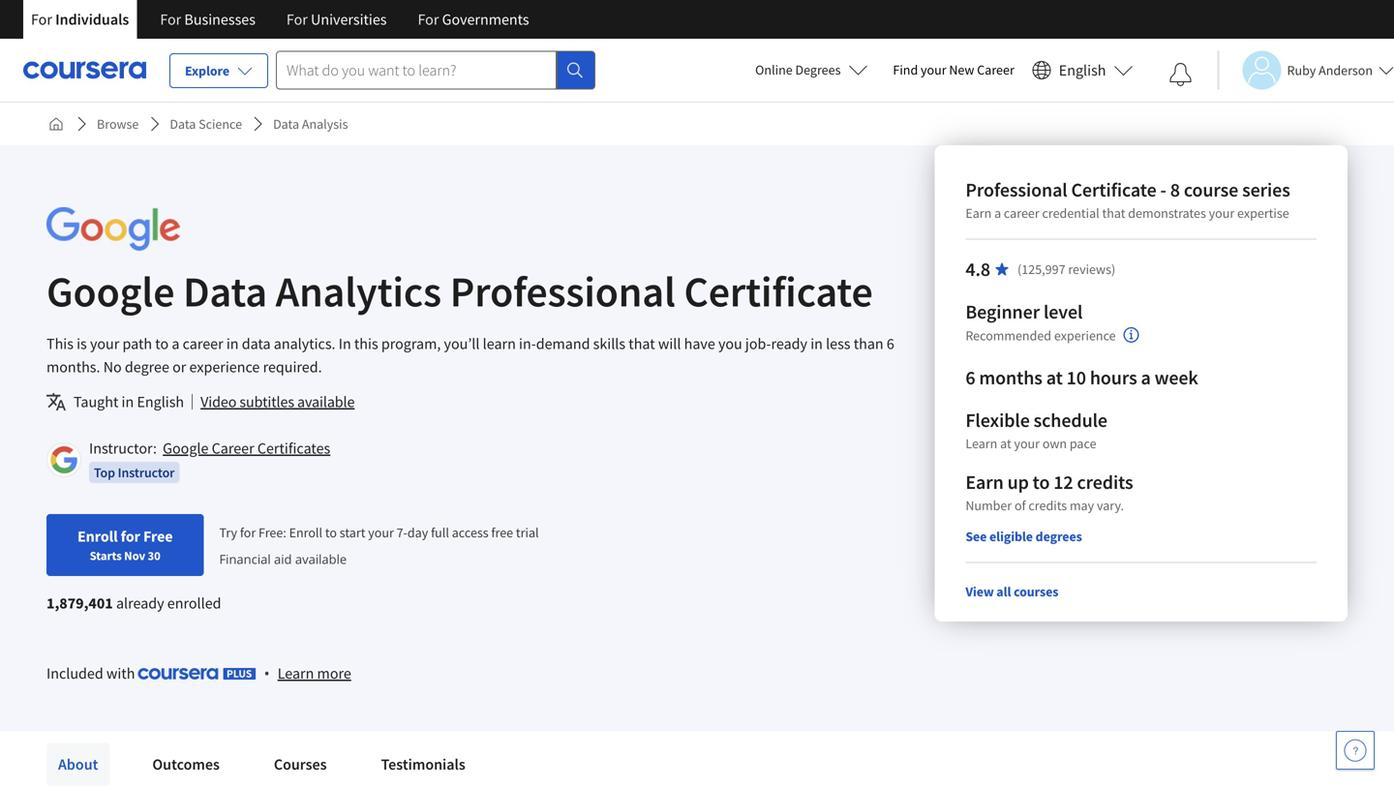 Task type: describe. For each thing, give the bounding box(es) containing it.
financial aid available button
[[219, 550, 347, 568]]

1 vertical spatial credits
[[1029, 497, 1067, 514]]

data for data analysis
[[273, 115, 299, 133]]

•
[[264, 663, 270, 683]]

see
[[966, 528, 987, 545]]

find
[[893, 61, 918, 78]]

demonstrates
[[1128, 204, 1206, 222]]

information about difficulty level pre-requisites. image
[[1124, 327, 1139, 343]]

vary.
[[1097, 497, 1124, 514]]

this
[[354, 334, 378, 353]]

week
[[1155, 366, 1199, 390]]

no
[[103, 357, 122, 377]]

expertise
[[1238, 204, 1289, 222]]

full
[[431, 524, 449, 541]]

online
[[755, 61, 793, 78]]

businesses
[[184, 10, 256, 29]]

outcomes link
[[141, 743, 231, 786]]

0 horizontal spatial certificate
[[684, 264, 873, 318]]

see eligible degrees button
[[966, 527, 1082, 546]]

data
[[242, 334, 271, 353]]

included with
[[46, 664, 138, 683]]

required.
[[263, 357, 322, 377]]

you'll
[[444, 334, 480, 353]]

(125,997
[[1018, 260, 1066, 278]]

ruby anderson
[[1287, 61, 1373, 79]]

for for universities
[[287, 10, 308, 29]]

-
[[1161, 178, 1167, 202]]

for for enroll
[[121, 527, 140, 546]]

10
[[1067, 366, 1086, 390]]

number
[[966, 497, 1012, 514]]

career inside 'this is your path to a career in data analytics. in this program, you'll learn in-demand skills that will have you job-ready in less than 6 months. no degree or experience required.'
[[183, 334, 223, 353]]

demand
[[536, 334, 590, 353]]

courses
[[274, 755, 327, 774]]

to for this is your path to a career in data analytics. in this program, you'll learn in-demand skills that will have you job-ready in less than 6 months. no degree or experience required.
[[155, 334, 169, 353]]

google inside 'instructor: google career certificates top instructor'
[[163, 439, 209, 458]]

try
[[219, 524, 237, 541]]

is
[[77, 334, 87, 353]]

this is your path to a career in data analytics. in this program, you'll learn in-demand skills that will have you job-ready in less than 6 months. no degree or experience required.
[[46, 334, 895, 377]]

degrees
[[1036, 528, 1082, 545]]

day
[[408, 524, 428, 541]]

path
[[122, 334, 152, 353]]

have
[[684, 334, 715, 353]]

view all courses link
[[966, 583, 1059, 600]]

testimonials
[[381, 755, 466, 774]]

schedule
[[1034, 408, 1108, 432]]

browse
[[97, 115, 139, 133]]

for for governments
[[418, 10, 439, 29]]

1 vertical spatial 6
[[966, 366, 976, 390]]

pace
[[1070, 435, 1097, 452]]

for businesses
[[160, 10, 256, 29]]

new
[[949, 61, 975, 78]]

series
[[1242, 178, 1291, 202]]

your inside flexible schedule learn at your own pace
[[1014, 435, 1040, 452]]

science
[[199, 115, 242, 133]]

4.8
[[966, 257, 991, 281]]

instructor
[[118, 464, 175, 481]]

courses link
[[262, 743, 338, 786]]

enroll inside enroll for free starts nov 30
[[77, 527, 118, 546]]

your inside try for free: enroll to start your 7-day full access free trial financial aid available
[[368, 524, 394, 541]]

this
[[46, 334, 74, 353]]

available inside button
[[297, 392, 355, 412]]

experience inside 'this is your path to a career in data analytics. in this program, you'll learn in-demand skills that will have you job-ready in less than 6 months. no degree or experience required.'
[[189, 357, 260, 377]]

top
[[94, 464, 115, 481]]

0 vertical spatial credits
[[1077, 470, 1133, 494]]

eligible
[[990, 528, 1033, 545]]

flexible
[[966, 408, 1030, 432]]

course
[[1184, 178, 1239, 202]]

30
[[148, 548, 161, 564]]

see eligible degrees
[[966, 528, 1082, 545]]

available inside try for free: enroll to start your 7-day full access free trial financial aid available
[[295, 550, 347, 568]]

earn up to 12 credits
[[966, 470, 1133, 494]]

skills
[[593, 334, 626, 353]]

for individuals
[[31, 10, 129, 29]]

degrees
[[795, 61, 841, 78]]

learn inside flexible schedule learn at your own pace
[[966, 435, 998, 452]]

that inside professional certificate - 8 course series earn a career credential that demonstrates your expertise
[[1102, 204, 1126, 222]]

0 vertical spatial google
[[46, 264, 175, 318]]

may
[[1070, 497, 1094, 514]]

nov
[[124, 548, 145, 564]]

video
[[201, 392, 237, 412]]

all
[[997, 583, 1011, 600]]

help center image
[[1344, 739, 1367, 762]]

career inside find your new career link
[[977, 61, 1015, 78]]

earn inside professional certificate - 8 course series earn a career credential that demonstrates your expertise
[[966, 204, 992, 222]]

beginner
[[966, 300, 1040, 324]]

in-
[[519, 334, 536, 353]]

7-
[[397, 524, 408, 541]]

to for try for free: enroll to start your 7-day full access free trial financial aid available
[[325, 524, 337, 541]]

level
[[1044, 300, 1083, 324]]

hours
[[1090, 366, 1137, 390]]

taught
[[74, 392, 118, 412]]

own
[[1043, 435, 1067, 452]]

free:
[[259, 524, 286, 541]]

aid
[[274, 550, 292, 568]]

google image
[[46, 207, 180, 251]]

home image
[[48, 116, 64, 132]]

online degrees button
[[740, 48, 884, 91]]

6 months at 10 hours a week
[[966, 366, 1199, 390]]

1 vertical spatial to
[[1033, 470, 1050, 494]]

find your new career
[[893, 61, 1015, 78]]

6 inside 'this is your path to a career in data analytics. in this program, you'll learn in-demand skills that will have you job-ready in less than 6 months. no degree or experience required.'
[[887, 334, 895, 353]]

data for data science
[[170, 115, 196, 133]]

a inside professional certificate - 8 course series earn a career credential that demonstrates your expertise
[[995, 204, 1001, 222]]

find your new career link
[[884, 58, 1024, 82]]

data science
[[170, 115, 242, 133]]



Task type: locate. For each thing, give the bounding box(es) containing it.
job-
[[746, 334, 771, 353]]

2 earn from the top
[[966, 470, 1004, 494]]

enrolled
[[167, 594, 221, 613]]

your left own in the right bottom of the page
[[1014, 435, 1040, 452]]

already
[[116, 594, 164, 613]]

data left science
[[170, 115, 196, 133]]

career right new
[[977, 61, 1015, 78]]

professional up demand
[[450, 264, 676, 318]]

show notifications image
[[1169, 63, 1192, 86]]

about
[[58, 755, 98, 774]]

individuals
[[55, 10, 129, 29]]

included
[[46, 664, 103, 683]]

subtitles
[[240, 392, 294, 412]]

0 horizontal spatial at
[[1000, 435, 1012, 452]]

experience up video
[[189, 357, 260, 377]]

your right find
[[921, 61, 947, 78]]

0 horizontal spatial credits
[[1029, 497, 1067, 514]]

learn inside the • learn more
[[278, 664, 314, 683]]

than
[[854, 334, 884, 353]]

1 vertical spatial certificate
[[684, 264, 873, 318]]

experience down the level
[[1054, 327, 1116, 344]]

0 vertical spatial that
[[1102, 204, 1126, 222]]

of
[[1015, 497, 1026, 514]]

0 vertical spatial english
[[1059, 61, 1106, 80]]

for
[[31, 10, 52, 29], [160, 10, 181, 29], [287, 10, 308, 29], [418, 10, 439, 29]]

0 horizontal spatial to
[[155, 334, 169, 353]]

for up nov
[[121, 527, 140, 546]]

1 horizontal spatial a
[[995, 204, 1001, 222]]

analysis
[[302, 115, 348, 133]]

0 horizontal spatial career
[[183, 334, 223, 353]]

1 vertical spatial english
[[137, 392, 184, 412]]

1 horizontal spatial career
[[1004, 204, 1040, 222]]

that inside 'this is your path to a career in data analytics. in this program, you'll learn in-demand skills that will have you job-ready in less than 6 months. no degree or experience required.'
[[629, 334, 655, 353]]

testimonials link
[[369, 743, 477, 786]]

banner navigation
[[15, 0, 545, 39]]

your right the is
[[90, 334, 119, 353]]

anderson
[[1319, 61, 1373, 79]]

1 horizontal spatial professional
[[966, 178, 1068, 202]]

certificates
[[257, 439, 330, 458]]

your inside professional certificate - 8 course series earn a career credential that demonstrates your expertise
[[1209, 204, 1235, 222]]

3 for from the left
[[287, 10, 308, 29]]

more
[[317, 664, 351, 683]]

0 vertical spatial learn
[[966, 435, 998, 452]]

with
[[106, 664, 135, 683]]

0 horizontal spatial career
[[212, 439, 254, 458]]

enroll inside try for free: enroll to start your 7-day full access free trial financial aid available
[[289, 524, 323, 541]]

professional certificate - 8 course series earn a career credential that demonstrates your expertise
[[966, 178, 1291, 222]]

1 horizontal spatial enroll
[[289, 524, 323, 541]]

english inside button
[[1059, 61, 1106, 80]]

courses
[[1014, 583, 1059, 600]]

a left week
[[1141, 366, 1151, 390]]

degree
[[125, 357, 169, 377]]

or
[[172, 357, 186, 377]]

professional up credential
[[966, 178, 1068, 202]]

1 vertical spatial earn
[[966, 470, 1004, 494]]

at left the 10
[[1046, 366, 1063, 390]]

career down video
[[212, 439, 254, 458]]

0 vertical spatial career
[[977, 61, 1015, 78]]

for universities
[[287, 10, 387, 29]]

enroll right free:
[[289, 524, 323, 541]]

career up or
[[183, 334, 223, 353]]

outcomes
[[152, 755, 220, 774]]

0 horizontal spatial a
[[172, 334, 180, 353]]

browse link
[[89, 107, 147, 141]]

instructor: google career certificates top instructor
[[89, 439, 330, 481]]

that left will
[[629, 334, 655, 353]]

english
[[1059, 61, 1106, 80], [137, 392, 184, 412]]

google data analytics professional certificate
[[46, 264, 873, 318]]

certificate inside professional certificate - 8 course series earn a career credential that demonstrates your expertise
[[1071, 178, 1157, 202]]

1 vertical spatial experience
[[189, 357, 260, 377]]

1 for from the left
[[31, 10, 52, 29]]

coursera image
[[23, 54, 146, 85]]

1 horizontal spatial learn
[[966, 435, 998, 452]]

taught in english
[[74, 392, 184, 412]]

1 vertical spatial professional
[[450, 264, 676, 318]]

english button
[[1024, 39, 1141, 102]]

0 horizontal spatial professional
[[450, 264, 676, 318]]

in
[[226, 334, 239, 353], [811, 334, 823, 353], [122, 392, 134, 412]]

for for individuals
[[31, 10, 52, 29]]

1 earn from the top
[[966, 204, 992, 222]]

view
[[966, 583, 994, 600]]

universities
[[311, 10, 387, 29]]

2 horizontal spatial in
[[811, 334, 823, 353]]

at inside flexible schedule learn at your own pace
[[1000, 435, 1012, 452]]

0 vertical spatial professional
[[966, 178, 1068, 202]]

about link
[[46, 743, 110, 786]]

None search field
[[276, 51, 596, 90]]

for governments
[[418, 10, 529, 29]]

6 right than
[[887, 334, 895, 353]]

6 left months at the right of the page
[[966, 366, 976, 390]]

for for businesses
[[160, 10, 181, 29]]

recommended experience
[[966, 327, 1116, 344]]

learn
[[966, 435, 998, 452], [278, 664, 314, 683]]

data up "data"
[[183, 264, 267, 318]]

1 horizontal spatial english
[[1059, 61, 1106, 80]]

2 vertical spatial to
[[325, 524, 337, 541]]

certificate up credential
[[1071, 178, 1157, 202]]

try for free: enroll to start your 7-day full access free trial financial aid available
[[219, 524, 539, 568]]

available
[[297, 392, 355, 412], [295, 550, 347, 568]]

2 horizontal spatial a
[[1141, 366, 1151, 390]]

1 vertical spatial that
[[629, 334, 655, 353]]

enroll up starts
[[77, 527, 118, 546]]

google up instructor
[[163, 439, 209, 458]]

view all courses
[[966, 583, 1059, 600]]

a left credential
[[995, 204, 1001, 222]]

that right credential
[[1102, 204, 1126, 222]]

for left universities
[[287, 10, 308, 29]]

up
[[1008, 470, 1029, 494]]

0 vertical spatial experience
[[1054, 327, 1116, 344]]

your inside 'this is your path to a career in data analytics. in this program, you'll learn in-demand skills that will have you job-ready in less than 6 months. no degree or experience required.'
[[90, 334, 119, 353]]

video subtitles available
[[201, 392, 355, 412]]

for for try
[[240, 524, 256, 541]]

credential
[[1042, 204, 1100, 222]]

2 vertical spatial a
[[1141, 366, 1151, 390]]

at down flexible
[[1000, 435, 1012, 452]]

available right "aid"
[[295, 550, 347, 568]]

1 vertical spatial a
[[172, 334, 180, 353]]

in left less
[[811, 334, 823, 353]]

enroll for free starts nov 30
[[77, 527, 173, 564]]

number of credits may vary.
[[966, 497, 1124, 514]]

start
[[340, 524, 366, 541]]

beginner level
[[966, 300, 1083, 324]]

0 horizontal spatial enroll
[[77, 527, 118, 546]]

1 horizontal spatial credits
[[1077, 470, 1133, 494]]

explore
[[185, 62, 230, 79]]

your down course
[[1209, 204, 1235, 222]]

4 for from the left
[[418, 10, 439, 29]]

to right path
[[155, 334, 169, 353]]

data
[[170, 115, 196, 133], [273, 115, 299, 133], [183, 264, 267, 318]]

1 horizontal spatial career
[[977, 61, 1015, 78]]

certificate up ready
[[684, 264, 873, 318]]

in left "data"
[[226, 334, 239, 353]]

1 horizontal spatial to
[[325, 524, 337, 541]]

career inside 'instructor: google career certificates top instructor'
[[212, 439, 254, 458]]

learn more link
[[278, 661, 351, 685]]

0 horizontal spatial 6
[[887, 334, 895, 353]]

that
[[1102, 204, 1126, 222], [629, 334, 655, 353]]

to left start
[[325, 524, 337, 541]]

trial
[[516, 524, 539, 541]]

0 horizontal spatial learn
[[278, 664, 314, 683]]

coursera plus image
[[138, 668, 256, 680]]

for
[[240, 524, 256, 541], [121, 527, 140, 546]]

What do you want to learn? text field
[[276, 51, 557, 90]]

to left the 12
[[1033, 470, 1050, 494]]

to inside 'this is your path to a career in data analytics. in this program, you'll learn in-demand skills that will have you job-ready in less than 6 months. no degree or experience required.'
[[155, 334, 169, 353]]

2 horizontal spatial to
[[1033, 470, 1050, 494]]

for inside try for free: enroll to start your 7-day full access free trial financial aid available
[[240, 524, 256, 541]]

experience
[[1054, 327, 1116, 344], [189, 357, 260, 377]]

0 horizontal spatial that
[[629, 334, 655, 353]]

1 horizontal spatial in
[[226, 334, 239, 353]]

earn up number
[[966, 470, 1004, 494]]

1 horizontal spatial at
[[1046, 366, 1063, 390]]

video subtitles available button
[[201, 390, 355, 413]]

for right try
[[240, 524, 256, 541]]

learn
[[483, 334, 516, 353]]

for left businesses
[[160, 10, 181, 29]]

for up the what do you want to learn? text box
[[418, 10, 439, 29]]

in right taught
[[122, 392, 134, 412]]

1 vertical spatial learn
[[278, 664, 314, 683]]

1 horizontal spatial 6
[[966, 366, 976, 390]]

for inside enroll for free starts nov 30
[[121, 527, 140, 546]]

1 vertical spatial available
[[295, 550, 347, 568]]

google career certificates link
[[163, 439, 330, 458]]

ruby
[[1287, 61, 1316, 79]]

1 vertical spatial at
[[1000, 435, 1012, 452]]

data science link
[[162, 107, 250, 141]]

in
[[339, 334, 351, 353]]

(125,997 reviews)
[[1018, 260, 1116, 278]]

a up or
[[172, 334, 180, 353]]

earn up 4.8
[[966, 204, 992, 222]]

0 horizontal spatial english
[[137, 392, 184, 412]]

1 horizontal spatial experience
[[1054, 327, 1116, 344]]

0 vertical spatial to
[[155, 334, 169, 353]]

for left 'individuals'
[[31, 10, 52, 29]]

a for 6 months at 10 hours a week
[[1141, 366, 1151, 390]]

1 horizontal spatial that
[[1102, 204, 1126, 222]]

1,879,401 already enrolled
[[46, 594, 221, 613]]

0 vertical spatial earn
[[966, 204, 992, 222]]

credits up vary.
[[1077, 470, 1133, 494]]

governments
[[442, 10, 529, 29]]

1 vertical spatial career
[[183, 334, 223, 353]]

google career certificates image
[[49, 445, 78, 474]]

recommended
[[966, 327, 1052, 344]]

1 vertical spatial career
[[212, 439, 254, 458]]

1 horizontal spatial for
[[240, 524, 256, 541]]

0 horizontal spatial for
[[121, 527, 140, 546]]

0 vertical spatial at
[[1046, 366, 1063, 390]]

0 vertical spatial available
[[297, 392, 355, 412]]

instructor:
[[89, 439, 157, 458]]

you
[[718, 334, 742, 353]]

0 horizontal spatial in
[[122, 392, 134, 412]]

0 vertical spatial career
[[1004, 204, 1040, 222]]

1 horizontal spatial certificate
[[1071, 178, 1157, 202]]

0 vertical spatial 6
[[887, 334, 895, 353]]

starts
[[90, 548, 122, 564]]

professional inside professional certificate - 8 course series earn a career credential that demonstrates your expertise
[[966, 178, 1068, 202]]

a inside 'this is your path to a career in data analytics. in this program, you'll learn in-demand skills that will have you job-ready in less than 6 months. no degree or experience required.'
[[172, 334, 180, 353]]

0 horizontal spatial experience
[[189, 357, 260, 377]]

your left 7-
[[368, 524, 394, 541]]

0 vertical spatial certificate
[[1071, 178, 1157, 202]]

learn down flexible
[[966, 435, 998, 452]]

career inside professional certificate - 8 course series earn a career credential that demonstrates your expertise
[[1004, 204, 1040, 222]]

financial
[[219, 550, 271, 568]]

available down required.
[[297, 392, 355, 412]]

1 vertical spatial google
[[163, 439, 209, 458]]

google up path
[[46, 264, 175, 318]]

0 vertical spatial a
[[995, 204, 1001, 222]]

online degrees
[[755, 61, 841, 78]]

career left credential
[[1004, 204, 1040, 222]]

credits down the earn up to 12 credits
[[1029, 497, 1067, 514]]

• learn more
[[264, 663, 351, 683]]

learn right •
[[278, 664, 314, 683]]

data left "analysis"
[[273, 115, 299, 133]]

2 for from the left
[[160, 10, 181, 29]]

to inside try for free: enroll to start your 7-day full access free trial financial aid available
[[325, 524, 337, 541]]

a for this is your path to a career in data analytics. in this program, you'll learn in-demand skills that will have you job-ready in less than 6 months. no degree or experience required.
[[172, 334, 180, 353]]

explore button
[[169, 53, 268, 88]]

analytics.
[[274, 334, 336, 353]]



Task type: vqa. For each thing, say whether or not it's contained in the screenshot.
may
yes



